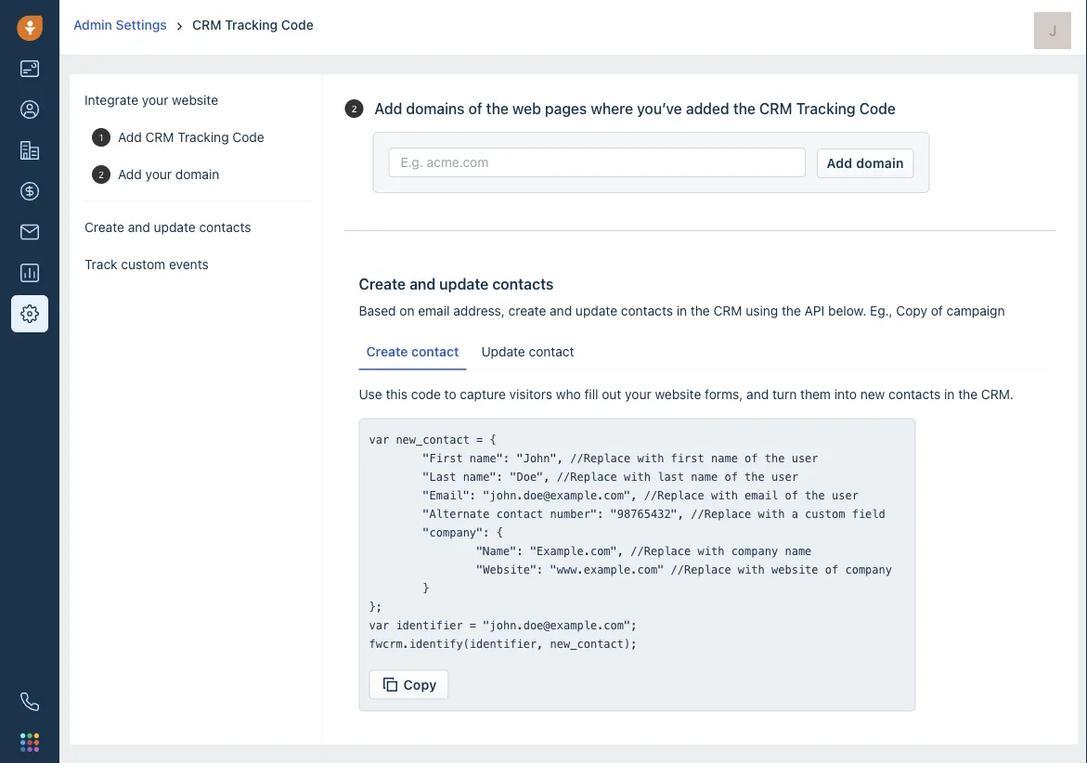 Task type: locate. For each thing, give the bounding box(es) containing it.
add crm tracking code
[[117, 130, 264, 145]]

add domains of the web pages where you've added the crm tracking code
[[374, 100, 896, 117]]

add
[[374, 100, 402, 117], [117, 130, 141, 145], [827, 156, 853, 171], [117, 167, 141, 182]]

update right 'create'
[[575, 303, 617, 319]]

2 contact from the left
[[529, 344, 574, 359]]

in
[[676, 303, 687, 319], [944, 386, 955, 402]]

web
[[512, 100, 541, 117]]

update up the events
[[153, 220, 195, 235]]

1 vertical spatial in
[[944, 386, 955, 402]]

track custom events
[[84, 257, 208, 272]]

create up track
[[84, 220, 124, 235]]

1 vertical spatial of
[[931, 303, 943, 319]]

address,
[[453, 303, 505, 319]]

of
[[468, 100, 482, 117], [931, 303, 943, 319]]

create
[[508, 303, 546, 319]]

2 down 1 on the top left of the page
[[98, 169, 104, 180]]

2 vertical spatial code
[[232, 130, 264, 145]]

website left 'forms,'
[[655, 386, 701, 402]]

2
[[351, 103, 357, 114], [98, 169, 104, 180]]

website up add crm tracking code
[[172, 92, 218, 108]]

create
[[84, 220, 124, 235], [359, 275, 405, 293], [366, 344, 408, 359]]

code
[[281, 17, 314, 33], [859, 100, 896, 117], [232, 130, 264, 145]]

and up custom
[[127, 220, 150, 235]]

contacts up the events
[[199, 220, 251, 235]]

contacts
[[199, 220, 251, 235], [492, 275, 554, 293], [621, 303, 673, 319], [889, 386, 941, 402]]

0 horizontal spatial domain
[[175, 167, 219, 182]]

copy
[[896, 303, 927, 319], [403, 677, 437, 692]]

E.g. acme.com text field
[[388, 148, 806, 177]]

who
[[556, 386, 581, 402]]

1
[[99, 132, 103, 143]]

events
[[169, 257, 208, 272]]

0 horizontal spatial of
[[468, 100, 482, 117]]

and right 'create'
[[549, 303, 572, 319]]

and
[[127, 220, 150, 235], [409, 275, 435, 293], [549, 303, 572, 319], [746, 386, 769, 402]]

update
[[481, 344, 525, 359]]

None text field
[[369, 430, 906, 653]]

your for integrate
[[142, 92, 168, 108]]

0 vertical spatial copy
[[896, 303, 927, 319]]

contact up who
[[529, 344, 574, 359]]

crm
[[192, 17, 222, 33], [759, 100, 792, 117], [145, 130, 174, 145], [713, 303, 742, 319]]

your
[[142, 92, 168, 108], [145, 167, 171, 182], [625, 386, 651, 402]]

campaign
[[946, 303, 1005, 319]]

0 vertical spatial website
[[172, 92, 218, 108]]

your for add
[[145, 167, 171, 182]]

this
[[385, 386, 407, 402]]

create and update contacts up email
[[359, 275, 554, 293]]

and left turn
[[746, 386, 769, 402]]

0 vertical spatial your
[[142, 92, 168, 108]]

0 horizontal spatial create and update contacts
[[84, 220, 251, 235]]

2 left domains
[[351, 103, 357, 114]]

contact
[[411, 344, 459, 359], [529, 344, 574, 359]]

tracking
[[225, 17, 278, 33], [796, 100, 855, 117], [177, 130, 229, 145]]

1 horizontal spatial contact
[[529, 344, 574, 359]]

below.
[[828, 303, 866, 319]]

add inside button
[[827, 156, 853, 171]]

0 vertical spatial create and update contacts
[[84, 220, 251, 235]]

the
[[486, 100, 508, 117], [733, 100, 756, 117], [690, 303, 710, 319], [782, 303, 801, 319], [958, 386, 978, 402]]

contacts right new
[[889, 386, 941, 402]]

where
[[591, 100, 633, 117]]

add domain button
[[817, 149, 914, 178]]

create and update contacts
[[84, 220, 251, 235], [359, 275, 554, 293]]

0 horizontal spatial contact
[[411, 344, 459, 359]]

website
[[172, 92, 218, 108], [655, 386, 701, 402]]

1 vertical spatial your
[[145, 167, 171, 182]]

1 horizontal spatial in
[[944, 386, 955, 402]]

create down based
[[366, 344, 408, 359]]

domain
[[856, 156, 904, 171], [175, 167, 219, 182]]

1 vertical spatial copy
[[403, 677, 437, 692]]

0 horizontal spatial 2
[[98, 169, 104, 180]]

copy inside 'copy' button
[[403, 677, 437, 692]]

and up email
[[409, 275, 435, 293]]

capture
[[460, 386, 506, 402]]

of left campaign
[[931, 303, 943, 319]]

2 vertical spatial create
[[366, 344, 408, 359]]

based
[[359, 303, 396, 319]]

0 horizontal spatial website
[[172, 92, 218, 108]]

eg.,
[[870, 303, 893, 319]]

create up based
[[359, 275, 405, 293]]

1 vertical spatial create
[[359, 275, 405, 293]]

1 horizontal spatial 2
[[351, 103, 357, 114]]

using
[[746, 303, 778, 319]]

1 horizontal spatial code
[[281, 17, 314, 33]]

track
[[84, 257, 117, 272]]

2 horizontal spatial code
[[859, 100, 896, 117]]

admin settings
[[73, 17, 167, 33]]

in left using
[[676, 303, 687, 319]]

1 horizontal spatial create and update contacts
[[359, 275, 554, 293]]

update
[[153, 220, 195, 235], [439, 275, 488, 293], [575, 303, 617, 319]]

in left crm.
[[944, 386, 955, 402]]

0 horizontal spatial copy
[[403, 677, 437, 692]]

contacts up 'create'
[[492, 275, 554, 293]]

integrate your website
[[84, 92, 218, 108]]

0 vertical spatial update
[[153, 220, 195, 235]]

api
[[804, 303, 825, 319]]

add for add domains of the web pages where you've added the crm tracking code
[[374, 100, 402, 117]]

1 horizontal spatial update
[[439, 275, 488, 293]]

1 vertical spatial website
[[655, 386, 701, 402]]

0 vertical spatial in
[[676, 303, 687, 319]]

your right out
[[625, 386, 651, 402]]

to
[[444, 386, 456, 402]]

domains
[[406, 100, 464, 117]]

2 horizontal spatial update
[[575, 303, 617, 319]]

the left api
[[782, 303, 801, 319]]

your right integrate
[[142, 92, 168, 108]]

0 horizontal spatial in
[[676, 303, 687, 319]]

custom
[[121, 257, 165, 272]]

0 horizontal spatial update
[[153, 220, 195, 235]]

update up address,
[[439, 275, 488, 293]]

add your domain
[[117, 167, 219, 182]]

the left crm.
[[958, 386, 978, 402]]

1 contact from the left
[[411, 344, 459, 359]]

them
[[800, 386, 831, 402]]

1 horizontal spatial domain
[[856, 156, 904, 171]]

1 vertical spatial tracking
[[796, 100, 855, 117]]

crm down integrate your website
[[145, 130, 174, 145]]

contact down email
[[411, 344, 459, 359]]

of right domains
[[468, 100, 482, 117]]

create and update contacts up the events
[[84, 220, 251, 235]]

your down add crm tracking code
[[145, 167, 171, 182]]



Task type: vqa. For each thing, say whether or not it's contained in the screenshot.
the bottom in
yes



Task type: describe. For each thing, give the bounding box(es) containing it.
the left using
[[690, 303, 710, 319]]

1 vertical spatial update
[[439, 275, 488, 293]]

0 vertical spatial of
[[468, 100, 482, 117]]

crm left using
[[713, 303, 742, 319]]

1 vertical spatial 2
[[98, 169, 104, 180]]

integrate
[[84, 92, 138, 108]]

add for add crm tracking code
[[117, 130, 141, 145]]

0 vertical spatial tracking
[[225, 17, 278, 33]]

crm right settings
[[192, 17, 222, 33]]

create contact
[[366, 344, 459, 359]]

domain inside button
[[856, 156, 904, 171]]

copy button
[[369, 670, 449, 700]]

new
[[860, 386, 885, 402]]

use
[[359, 386, 382, 402]]

add for add domain
[[827, 156, 853, 171]]

email
[[418, 303, 450, 319]]

phone image
[[20, 693, 39, 711]]

contacts up out
[[621, 303, 673, 319]]

into
[[834, 386, 857, 402]]

freshworks switcher image
[[20, 734, 39, 752]]

settings
[[116, 17, 167, 33]]

0 horizontal spatial code
[[232, 130, 264, 145]]

added
[[686, 100, 729, 117]]

crm.
[[981, 386, 1014, 402]]

contact for update contact
[[529, 344, 574, 359]]

2 vertical spatial your
[[625, 386, 651, 402]]

create for based on email address, create and update contacts in the crm using the api below. eg., copy of campaign
[[359, 275, 405, 293]]

code
[[411, 386, 441, 402]]

1 vertical spatial create and update contacts
[[359, 275, 554, 293]]

you've
[[637, 100, 682, 117]]

create for update contact
[[366, 344, 408, 359]]

on
[[399, 303, 414, 319]]

2 vertical spatial update
[[575, 303, 617, 319]]

1 horizontal spatial of
[[931, 303, 943, 319]]

crm tracking code
[[192, 17, 314, 33]]

admin settings link
[[73, 17, 170, 33]]

phone element
[[11, 684, 48, 721]]

pages
[[545, 100, 587, 117]]

add for add your domain
[[117, 167, 141, 182]]

the left web
[[486, 100, 508, 117]]

2 vertical spatial tracking
[[177, 130, 229, 145]]

use this code to capture visitors who fill out your website forms, and turn them into new contacts in the crm.
[[359, 386, 1014, 402]]

fill
[[584, 386, 598, 402]]

contact for create contact
[[411, 344, 459, 359]]

forms,
[[705, 386, 743, 402]]

based on email address, create and update contacts in the crm using the api below. eg., copy of campaign
[[359, 303, 1005, 319]]

add domain
[[827, 156, 904, 171]]

update contact
[[481, 344, 574, 359]]

the right added
[[733, 100, 756, 117]]

visitors
[[509, 386, 552, 402]]

0 vertical spatial code
[[281, 17, 314, 33]]

0 vertical spatial 2
[[351, 103, 357, 114]]

crm right added
[[759, 100, 792, 117]]

out
[[602, 386, 621, 402]]

admin
[[73, 17, 112, 33]]

1 horizontal spatial website
[[655, 386, 701, 402]]

0 vertical spatial create
[[84, 220, 124, 235]]

1 horizontal spatial copy
[[896, 303, 927, 319]]

turn
[[772, 386, 797, 402]]

1 vertical spatial code
[[859, 100, 896, 117]]



